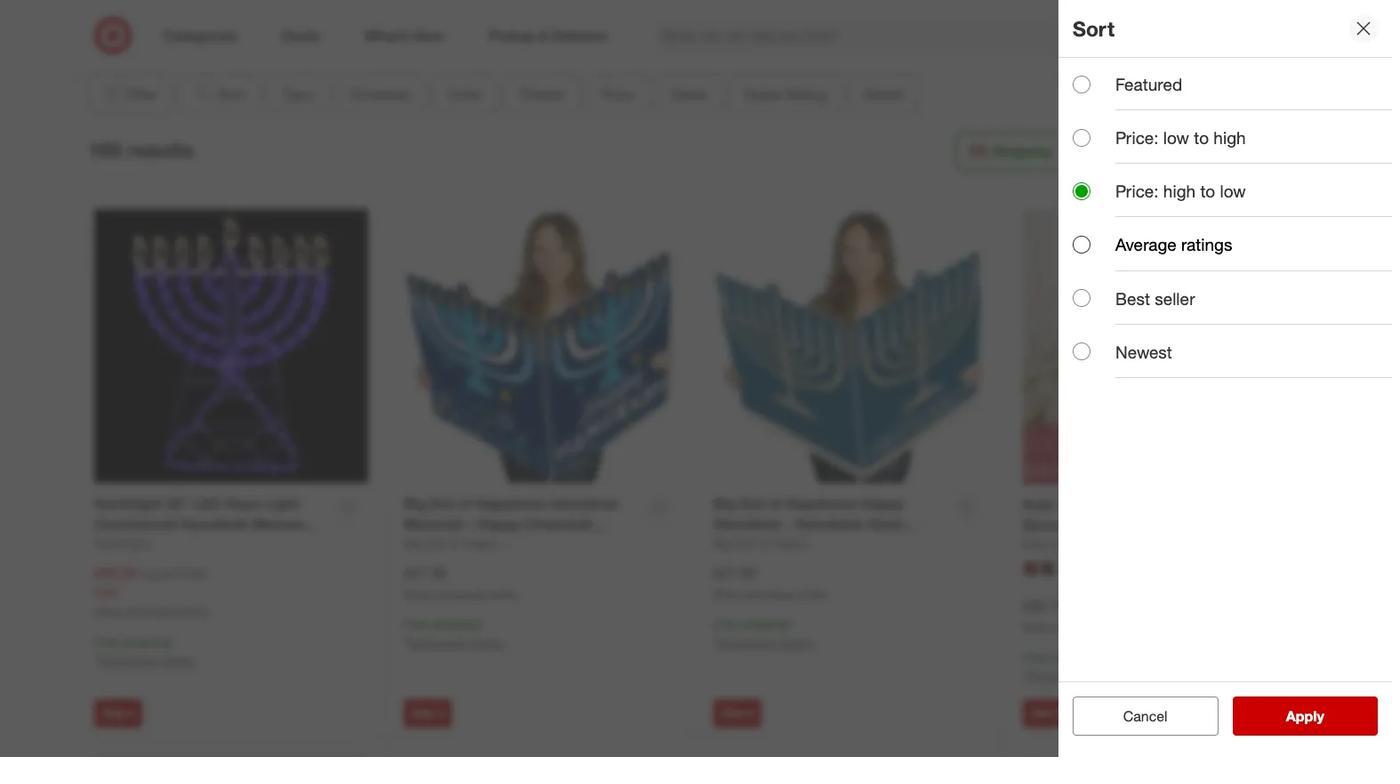 Task type: locate. For each thing, give the bounding box(es) containing it.
theme button
[[504, 75, 579, 114]]

1 horizontal spatial it
[[437, 706, 444, 720]]

1 ship from the left
[[102, 706, 125, 720]]

$37.99 for ship it button for big dot of happiness happy hanukkah - hanukkah giant greeting card - big shaped jumborific card
[[714, 564, 756, 582]]

big dot of happiness happy hanukkah - hanukkah giant greeting card - big shaped jumborific card image
[[714, 210, 988, 484], [714, 210, 988, 484]]

happiness for big dot of happiness happy hanukkah - hanukkah giant greeting card - big shaped jumborific card link
[[786, 495, 857, 512]]

$37.99 when purchased online for the big dot of happiness link related to ship it button for big dot of happiness happy hanukkah - hanukkah giant greeting card - big shaped jumborific card
[[714, 564, 827, 601]]

2 horizontal spatial ship
[[722, 706, 744, 720]]

occasion
[[350, 85, 410, 103]]

1 northlight from the top
[[94, 495, 163, 512]]

1 horizontal spatial $37.99
[[714, 564, 756, 582]]

price: for price: low to high
[[1116, 127, 1159, 148]]

1 horizontal spatial hanukkah
[[714, 515, 782, 533]]

when for ship it button for big dot of happiness happy hanukkah - hanukkah giant greeting card - big shaped jumborific card
[[714, 588, 741, 601]]

shipping
[[993, 142, 1052, 160]]

menorah
[[252, 515, 312, 533]]

ship it button for northlight 23" led rope light commercial hanukkah menorah - clear/blue
[[94, 699, 142, 728]]

kate down decorative
[[1023, 536, 1049, 551]]

2 horizontal spatial free shipping * * exclusions apply.
[[714, 617, 814, 651]]

shipping for kate aspen led vintage decorative lantern - hampton
[[1051, 650, 1099, 665]]

ship for big dot of happiness happy hanukkah - hanukkah giant greeting card - big shaped jumborific card
[[722, 706, 744, 720]]

0 vertical spatial northlight
[[94, 495, 163, 512]]

0 vertical spatial high
[[1214, 127, 1246, 148]]

3 hanukkah from the left
[[795, 515, 863, 533]]

led right 23" on the bottom of page
[[193, 495, 221, 512]]

40360
[[1121, 152, 1161, 170]]

big
[[714, 495, 736, 512], [404, 535, 422, 550], [714, 535, 732, 550], [822, 535, 845, 553]]

1 vertical spatial aspen
[[1052, 536, 1088, 551]]

1 horizontal spatial led
[[1106, 496, 1134, 513]]

$37.99 when purchased online
[[404, 564, 517, 601], [714, 564, 827, 601]]

northlight for northlight 23" led rope light commercial hanukkah menorah - clear/blue
[[94, 495, 163, 512]]

free inside the free shipping * exclusions apply.
[[1023, 650, 1048, 665]]

shipping inside the free shipping * exclusions apply.
[[1051, 650, 1099, 665]]

0 horizontal spatial big dot of happiness link
[[404, 534, 523, 552]]

aspen
[[1059, 496, 1102, 513], [1052, 536, 1088, 551]]

cart
[[1068, 706, 1089, 720]]

1 horizontal spatial high
[[1214, 127, 1246, 148]]

2 big dot of happiness link from the left
[[714, 534, 833, 552]]

0 horizontal spatial big dot of happiness
[[404, 535, 523, 550]]

happiness inside "big dot of happiness happy hanukkah - hanukkah giant greeting card - big shaped jumborific card"
[[786, 495, 857, 512]]

seller
[[1155, 288, 1195, 308]]

1 $37.99 when purchased online from the left
[[404, 564, 517, 601]]

card up jumborific
[[776, 535, 809, 553]]

featured
[[1116, 74, 1183, 94]]

apply. inside the free shipping * exclusions apply.
[[1091, 668, 1124, 684]]

0 horizontal spatial sort
[[218, 85, 245, 103]]

online for 'add to cart' button at the right of page
[[1108, 621, 1136, 634]]

1 hanukkah from the left
[[180, 515, 248, 533]]

low right with
[[1164, 127, 1190, 148]]

shipping
[[432, 617, 480, 632], [742, 617, 789, 632], [122, 635, 170, 650], [1051, 650, 1099, 665]]

1 vertical spatial price:
[[1116, 181, 1159, 201]]

of
[[768, 495, 782, 512], [449, 535, 460, 550], [759, 535, 770, 550]]

0 horizontal spatial low
[[1164, 127, 1190, 148]]

aspen for kate aspen
[[1052, 536, 1088, 551]]

ship it button for big dot of happiness happy hanukkah - hanukkah giant greeting card - big shaped jumborific card
[[714, 699, 762, 728]]

free shipping * * exclusions apply.
[[404, 617, 505, 651], [714, 617, 814, 651], [94, 635, 195, 668]]

*
[[480, 617, 484, 632], [789, 617, 794, 632], [170, 635, 174, 650], [404, 635, 408, 651], [714, 635, 718, 651], [94, 653, 99, 668], [1023, 668, 1028, 684]]

23"
[[166, 495, 189, 512]]

search button
[[1082, 16, 1124, 59]]

aspen down decorative
[[1052, 536, 1088, 551]]

free shipping * * exclusions apply. for big dot of happiness happy hanukkah - hanukkah giant greeting card - big shaped jumborific card
[[714, 617, 814, 651]]

None radio
[[1073, 75, 1091, 93], [1073, 129, 1091, 147], [1073, 182, 1091, 200], [1073, 75, 1091, 93], [1073, 129, 1091, 147], [1073, 182, 1091, 200]]

when inside $36.75 when purchased online
[[1023, 621, 1051, 634]]

What can we help you find? suggestions appear below search field
[[651, 16, 1094, 55]]

kate for kate aspen led vintage decorative lantern - hampton
[[1023, 496, 1055, 513]]

northlight inside 'northlight 23" led rope light commercial hanukkah menorah - clear/blue'
[[94, 495, 163, 512]]

low
[[1164, 127, 1190, 148], [1220, 181, 1246, 201]]

sort inside dialog
[[1073, 16, 1115, 41]]

hanukkah inside 'northlight 23" led rope light commercial hanukkah menorah - clear/blue'
[[180, 515, 248, 533]]

0 horizontal spatial hanukkah
[[180, 515, 248, 533]]

high
[[1214, 127, 1246, 148], [1164, 181, 1196, 201]]

0 horizontal spatial led
[[193, 495, 221, 512]]

0 horizontal spatial free shipping * * exclusions apply.
[[94, 635, 195, 668]]

cancel
[[1124, 707, 1168, 725]]

1 horizontal spatial big dot of happiness
[[714, 535, 833, 550]]

1 horizontal spatial ship it
[[412, 706, 444, 720]]

purchased
[[435, 588, 485, 601], [744, 588, 795, 601], [125, 605, 176, 619], [1054, 621, 1105, 634]]

free
[[1100, 132, 1129, 150], [404, 617, 429, 632], [714, 617, 738, 632], [94, 635, 119, 650], [1023, 650, 1048, 665]]

1 horizontal spatial sort
[[1073, 16, 1115, 41]]

$37.99 when purchased online for the big dot of happiness link related to 2nd ship it button from the left
[[404, 564, 517, 601]]

0 horizontal spatial ship
[[102, 706, 125, 720]]

1 horizontal spatial $37.99 when purchased online
[[714, 564, 827, 601]]

0 vertical spatial sort
[[1073, 16, 1115, 41]]

when for 'add to cart' button at the right of page
[[1023, 621, 1051, 634]]

- inside 'northlight 23" led rope light commercial hanukkah menorah - clear/blue'
[[316, 515, 322, 533]]

big for the big dot of happiness link related to ship it button for big dot of happiness happy hanukkah - hanukkah giant greeting card - big shaped jumborific card
[[714, 535, 732, 550]]

kate up decorative
[[1023, 496, 1055, 513]]

2 horizontal spatial ship it
[[722, 706, 754, 720]]

- right menorah
[[316, 515, 322, 533]]

$36.75
[[1023, 597, 1066, 615]]

free for big dot of happiness happy hanukkah - hanukkah giant greeting card - big shaped jumborific card
[[714, 617, 738, 632]]

online
[[488, 588, 517, 601], [798, 588, 827, 601], [179, 605, 207, 619], [1108, 621, 1136, 634]]

hanukkah
[[180, 515, 248, 533], [714, 515, 782, 533], [795, 515, 863, 533]]

results
[[127, 137, 194, 162]]

$99.99
[[94, 564, 137, 582]]

2 horizontal spatial hanukkah
[[795, 515, 863, 533]]

rating
[[786, 85, 827, 103]]

0 horizontal spatial ship it button
[[94, 699, 142, 728]]

2 horizontal spatial ship it button
[[714, 699, 762, 728]]

big for big dot of happiness happy hanukkah - hanukkah giant greeting card - big shaped jumborific card link
[[714, 495, 736, 512]]

aspen for kate aspen led vintage decorative lantern - hampton
[[1059, 496, 1102, 513]]

ship it for northlight 23" led rope light commercial hanukkah menorah - clear/blue
[[102, 706, 134, 720]]

0 vertical spatial price:
[[1116, 127, 1159, 148]]

3 ship it button from the left
[[714, 699, 762, 728]]

0 horizontal spatial ship it
[[102, 706, 134, 720]]

price: up 40360
[[1116, 127, 1159, 148]]

northlight up commercial
[[94, 495, 163, 512]]

1 horizontal spatial ship
[[412, 706, 435, 720]]

reg
[[140, 566, 159, 581]]

3 it from the left
[[747, 706, 754, 720]]

guest rating button
[[729, 75, 842, 114]]

northlight 23" led rope light commercial hanukkah menorah - clear/blue image
[[94, 210, 368, 484], [94, 210, 368, 484]]

2 kate from the top
[[1023, 536, 1049, 551]]

occasion button
[[335, 75, 425, 114]]

card
[[776, 535, 809, 553], [790, 556, 822, 573]]

led up lantern
[[1106, 496, 1134, 513]]

2 ship from the left
[[412, 706, 435, 720]]

0 horizontal spatial high
[[1164, 181, 1196, 201]]

kate
[[1023, 496, 1055, 513], [1023, 536, 1049, 551]]

free shipping * exclusions apply.
[[1023, 650, 1124, 684]]

color
[[448, 85, 482, 103]]

filter
[[126, 85, 157, 103]]

2 horizontal spatial it
[[747, 706, 754, 720]]

2 northlight from the top
[[94, 535, 150, 550]]

it for northlight 23" led rope light commercial hanukkah menorah - clear/blue
[[128, 706, 134, 720]]

sort
[[1073, 16, 1115, 41], [218, 85, 245, 103]]

0 horizontal spatial it
[[128, 706, 134, 720]]

2 $37.99 when purchased online from the left
[[714, 564, 827, 601]]

2 price: from the top
[[1116, 181, 1159, 201]]

to right add
[[1054, 706, 1065, 720]]

it for big dot of happiness happy hanukkah - hanukkah giant greeting card - big shaped jumborific card
[[747, 706, 754, 720]]

0 horizontal spatial $37.99
[[404, 564, 447, 582]]

ship
[[102, 706, 125, 720], [412, 706, 435, 720], [722, 706, 744, 720]]

aspen inside kate aspen led vintage decorative lantern - hampton
[[1059, 496, 1102, 513]]

hanukkah down rope at left bottom
[[180, 515, 248, 533]]

ship it
[[102, 706, 134, 720], [412, 706, 444, 720], [722, 706, 754, 720]]

* inside the free shipping * exclusions apply.
[[1023, 668, 1028, 684]]

0 vertical spatial low
[[1164, 127, 1190, 148]]

kate for kate aspen
[[1023, 536, 1049, 551]]

led for rope
[[193, 495, 221, 512]]

apply.
[[471, 635, 505, 651], [781, 635, 814, 651], [162, 653, 195, 668], [1091, 668, 1124, 684]]

card right jumborific
[[790, 556, 822, 573]]

northlight down commercial
[[94, 535, 150, 550]]

0 vertical spatial card
[[776, 535, 809, 553]]

- inside kate aspen led vintage decorative lantern - hampton
[[1157, 516, 1162, 534]]

1 it from the left
[[128, 706, 134, 720]]

price: down 40360 button
[[1116, 181, 1159, 201]]

kate aspen led vintage decorative lantern - hampton image
[[1023, 210, 1298, 484], [1023, 210, 1298, 484]]

to left 40360
[[1100, 152, 1114, 170]]

exclusions apply. link for kate aspen led vintage decorative lantern - hampton
[[1028, 668, 1124, 684]]

2 $37.99 from the left
[[714, 564, 756, 582]]

sort inside button
[[218, 85, 245, 103]]

with
[[1133, 132, 1159, 150]]

$37.99
[[404, 564, 447, 582], [714, 564, 756, 582]]

brand
[[864, 85, 903, 103]]

kate aspen
[[1023, 536, 1088, 551]]

happiness for the big dot of happiness link related to ship it button for big dot of happiness happy hanukkah - hanukkah giant greeting card - big shaped jumborific card
[[773, 535, 833, 550]]

free shipping * * exclusions apply. for northlight 23" led rope light commercial hanukkah menorah - clear/blue
[[94, 635, 195, 668]]

3 ship from the left
[[722, 706, 744, 720]]

0 horizontal spatial $37.99 when purchased online
[[404, 564, 517, 601]]

happiness for the big dot of happiness link related to 2nd ship it button from the left
[[463, 535, 523, 550]]

free for northlight 23" led rope light commercial hanukkah menorah - clear/blue
[[94, 635, 119, 650]]

$99.99 reg $113.99 sale when purchased online
[[94, 564, 207, 619]]

- down vintage
[[1157, 516, 1162, 534]]

-
[[316, 515, 322, 533], [786, 515, 791, 533], [1157, 516, 1162, 534], [813, 535, 818, 553]]

1 $37.99 from the left
[[404, 564, 447, 582]]

hanukkah up greeting
[[714, 515, 782, 533]]

hanukkah up shaped
[[795, 515, 863, 533]]

low down the free with redcard or $35 orders to 40360
[[1220, 181, 1246, 201]]

1 vertical spatial sort
[[218, 85, 245, 103]]

1 horizontal spatial ship it button
[[404, 699, 452, 728]]

1 big dot of happiness link from the left
[[404, 534, 523, 552]]

happiness
[[786, 495, 857, 512], [463, 535, 523, 550], [773, 535, 833, 550]]

0 vertical spatial aspen
[[1059, 496, 1102, 513]]

online inside $36.75 when purchased online
[[1108, 621, 1136, 634]]

1 horizontal spatial big dot of happiness link
[[714, 534, 833, 552]]

led
[[193, 495, 221, 512], [1106, 496, 1134, 513]]

1 price: from the top
[[1116, 127, 1159, 148]]

1 horizontal spatial low
[[1220, 181, 1246, 201]]

big dot of happiness link for ship it button for big dot of happiness happy hanukkah - hanukkah giant greeting card - big shaped jumborific card
[[714, 534, 833, 552]]

to inside button
[[1054, 706, 1065, 720]]

shipping for big dot of happiness happy hanukkah - hanukkah giant greeting card - big shaped jumborific card
[[742, 617, 789, 632]]

shaped
[[849, 535, 900, 553]]

None radio
[[1073, 236, 1091, 254], [1073, 289, 1091, 307], [1073, 343, 1091, 361], [1073, 236, 1091, 254], [1073, 289, 1091, 307], [1073, 343, 1091, 361]]

1 kate from the top
[[1023, 496, 1055, 513]]

to
[[1194, 127, 1209, 148], [1100, 152, 1114, 170], [1201, 181, 1216, 201], [1054, 706, 1065, 720]]

1 vertical spatial northlight
[[94, 535, 150, 550]]

led inside 'northlight 23" led rope light commercial hanukkah menorah - clear/blue'
[[193, 495, 221, 512]]

big dot of happiness
[[404, 535, 523, 550], [714, 535, 833, 550]]

lantern
[[1100, 516, 1153, 534]]

2 hanukkah from the left
[[714, 515, 782, 533]]

best
[[1116, 288, 1150, 308]]

ship it button
[[94, 699, 142, 728], [404, 699, 452, 728], [714, 699, 762, 728]]

online for ship it button for big dot of happiness happy hanukkah - hanukkah giant greeting card - big shaped jumborific card
[[798, 588, 827, 601]]

deals
[[671, 85, 706, 103]]

exclusions inside the free shipping * exclusions apply.
[[1028, 668, 1087, 684]]

type
[[282, 85, 313, 103]]

advertisement region
[[162, 0, 1230, 42]]

1 vertical spatial high
[[1164, 181, 1196, 201]]

kate inside kate aspen led vintage decorative lantern - hampton
[[1023, 496, 1055, 513]]

price: for price: high to low
[[1116, 181, 1159, 201]]

price:
[[1116, 127, 1159, 148], [1116, 181, 1159, 201]]

led inside kate aspen led vintage decorative lantern - hampton
[[1106, 496, 1134, 513]]

3 ship it from the left
[[722, 706, 754, 720]]

big dot of happiness hanukkah menorah - happy chanukah holiday giant greeting card - big shaped jumborific card - 16.5 x 22 inches image
[[404, 210, 678, 484], [404, 210, 678, 484]]

0 vertical spatial kate
[[1023, 496, 1055, 513]]

165
[[88, 137, 122, 162]]

giant
[[867, 515, 904, 533]]

hampton
[[1166, 516, 1228, 534]]

1 vertical spatial kate
[[1023, 536, 1049, 551]]

shipping for northlight 23" led rope light commercial hanukkah menorah - clear/blue
[[122, 635, 170, 650]]

1 ship it button from the left
[[94, 699, 142, 728]]

apply. for ship it button for big dot of happiness happy hanukkah - hanukkah giant greeting card - big shaped jumborific card
[[781, 635, 814, 651]]

commercial
[[94, 515, 176, 533]]

1 ship it from the left
[[102, 706, 134, 720]]

aspen up decorative
[[1059, 496, 1102, 513]]

add to cart
[[1031, 706, 1089, 720]]



Task type: describe. For each thing, give the bounding box(es) containing it.
40360 button
[[1121, 151, 1161, 172]]

$35
[[1241, 132, 1263, 150]]

free for kate aspen led vintage decorative lantern - hampton
[[1023, 650, 1048, 665]]

exclusions apply. link for northlight 23" led rope light commercial hanukkah menorah - clear/blue
[[99, 653, 195, 668]]

deals button
[[655, 75, 721, 114]]

guest
[[744, 85, 782, 103]]

brand button
[[849, 75, 918, 114]]

2 big dot of happiness from the left
[[714, 535, 833, 550]]

newest
[[1116, 341, 1173, 362]]

kate aspen link
[[1023, 535, 1088, 553]]

best seller
[[1116, 288, 1195, 308]]

price
[[601, 85, 633, 103]]

to inside the free with redcard or $35 orders to 40360
[[1100, 152, 1114, 170]]

decorative
[[1023, 516, 1096, 534]]

- left shaped
[[813, 535, 818, 553]]

price: low to high
[[1116, 127, 1246, 148]]

cancel button
[[1073, 697, 1219, 736]]

when inside $99.99 reg $113.99 sale when purchased online
[[94, 605, 122, 619]]

greeting
[[714, 535, 772, 553]]

2 it from the left
[[437, 706, 444, 720]]

price button
[[586, 75, 648, 114]]

purchased inside $99.99 reg $113.99 sale when purchased online
[[125, 605, 176, 619]]

northlight 23" led rope light commercial hanukkah menorah - clear/blue link
[[94, 494, 327, 553]]

of inside "big dot of happiness happy hanukkah - hanukkah giant greeting card - big shaped jumborific card"
[[768, 495, 782, 512]]

- up jumborific
[[786, 515, 791, 533]]

clear/blue
[[94, 535, 166, 553]]

add
[[1031, 706, 1052, 720]]

big dot of happiness link for 2nd ship it button from the left
[[404, 534, 523, 552]]

northlight link
[[94, 534, 150, 552]]

free inside the free with redcard or $35 orders to 40360
[[1100, 132, 1129, 150]]

ship for northlight 23" led rope light commercial hanukkah menorah - clear/blue
[[102, 706, 125, 720]]

sort button
[[178, 75, 260, 114]]

$37.99 for 2nd ship it button from the left
[[404, 564, 447, 582]]

big dot of happiness happy hanukkah - hanukkah giant greeting card - big shaped jumborific card link
[[714, 494, 946, 573]]

kate aspen led vintage decorative lantern - hampton link
[[1023, 495, 1256, 535]]

apply
[[1286, 707, 1325, 725]]

kate aspen led vintage decorative lantern - hampton
[[1023, 496, 1228, 534]]

free with redcard or $35 orders to 40360
[[1100, 132, 1308, 170]]

price: high to low
[[1116, 181, 1246, 201]]

exclusions apply. link for big dot of happiness happy hanukkah - hanukkah giant greeting card - big shaped jumborific card
[[718, 635, 814, 651]]

or
[[1224, 132, 1237, 150]]

1 vertical spatial low
[[1220, 181, 1246, 201]]

sale
[[94, 584, 119, 599]]

$113.99
[[162, 566, 206, 581]]

northlight for northlight
[[94, 535, 150, 550]]

filter button
[[88, 75, 170, 114]]

average ratings
[[1116, 234, 1233, 255]]

big for the big dot of happiness link related to 2nd ship it button from the left
[[404, 535, 422, 550]]

165 results
[[88, 137, 194, 162]]

1 horizontal spatial free shipping * * exclusions apply.
[[404, 617, 505, 651]]

happy
[[861, 495, 904, 512]]

light
[[265, 495, 299, 512]]

sort dialog
[[1059, 0, 1392, 757]]

$36.75 when purchased online
[[1023, 597, 1136, 634]]

add to cart button
[[1023, 699, 1097, 728]]

when for 2nd ship it button from the left
[[404, 588, 432, 601]]

shipping button
[[956, 132, 1086, 171]]

color button
[[432, 75, 497, 114]]

apply. for 2nd ship it button from the left
[[471, 635, 505, 651]]

purchased inside $36.75 when purchased online
[[1054, 621, 1105, 634]]

theme
[[519, 85, 563, 103]]

redcard
[[1163, 132, 1220, 150]]

average
[[1116, 234, 1177, 255]]

rope
[[225, 495, 261, 512]]

northlight 23" led rope light commercial hanukkah menorah - clear/blue
[[94, 495, 322, 553]]

2 ship it from the left
[[412, 706, 444, 720]]

to down the free with redcard or $35 orders to 40360
[[1201, 181, 1216, 201]]

online for 2nd ship it button from the left
[[488, 588, 517, 601]]

to left or
[[1194, 127, 1209, 148]]

vintage
[[1138, 496, 1189, 513]]

apply. for ship it button corresponding to northlight 23" led rope light commercial hanukkah menorah - clear/blue
[[162, 653, 195, 668]]

search
[[1082, 28, 1124, 46]]

online inside $99.99 reg $113.99 sale when purchased online
[[179, 605, 207, 619]]

jumborific
[[714, 556, 786, 573]]

apply button
[[1233, 697, 1378, 736]]

dot inside "big dot of happiness happy hanukkah - hanukkah giant greeting card - big shaped jumborific card"
[[740, 495, 764, 512]]

2 ship it button from the left
[[404, 699, 452, 728]]

led for vintage
[[1106, 496, 1134, 513]]

orders
[[1267, 132, 1308, 150]]

big dot of happiness happy hanukkah - hanukkah giant greeting card - big shaped jumborific card
[[714, 495, 904, 573]]

ratings
[[1182, 234, 1233, 255]]

type button
[[267, 75, 328, 114]]

1 big dot of happiness from the left
[[404, 535, 523, 550]]

1 vertical spatial card
[[790, 556, 822, 573]]

guest rating
[[744, 85, 827, 103]]

ship it for big dot of happiness happy hanukkah - hanukkah giant greeting card - big shaped jumborific card
[[722, 706, 754, 720]]



Task type: vqa. For each thing, say whether or not it's contained in the screenshot.
of corresponding to Big Dot of Happiness Happy Hanukkah - Hanukkah Giant Greeting Card - Big Shaped Jumborific Card link
yes



